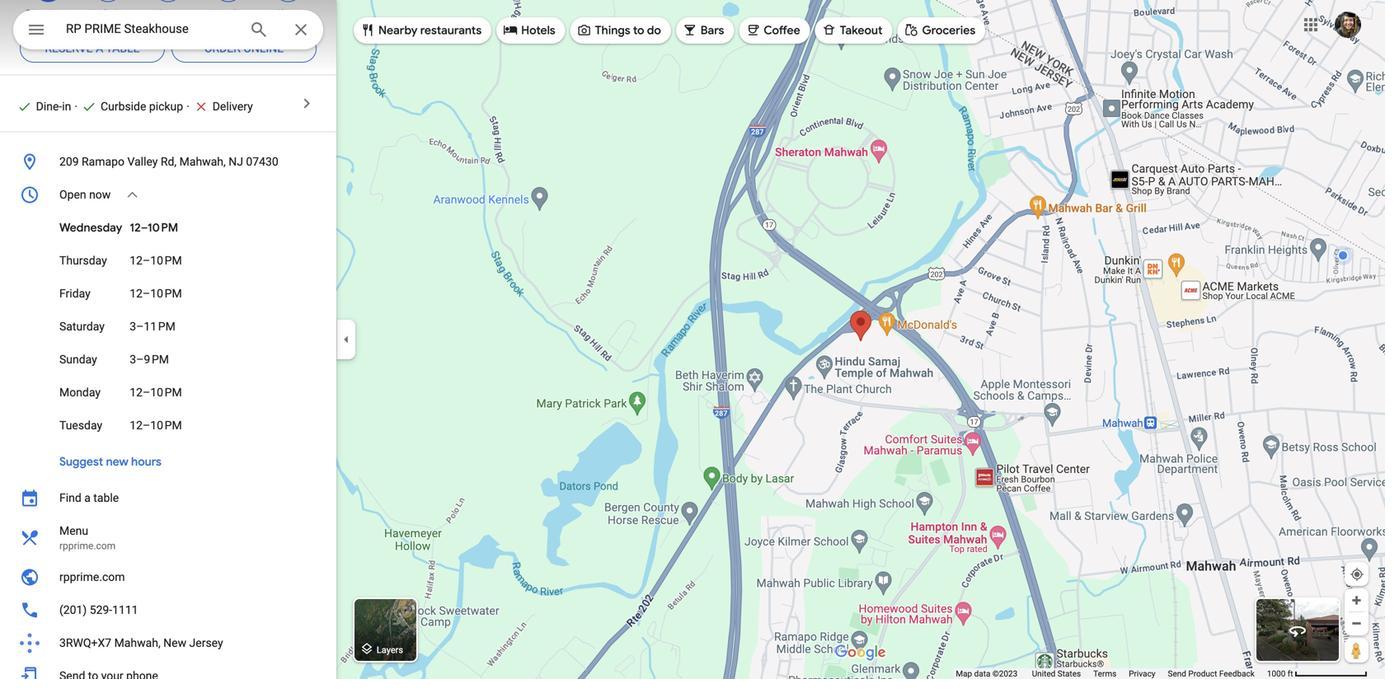 Task type: locate. For each thing, give the bounding box(es) containing it.
0 vertical spatial mahwah,
[[179, 155, 226, 169]]

0 horizontal spatial mahwah,
[[114, 637, 161, 650]]

curbside
[[101, 100, 146, 113]]

valley
[[127, 155, 158, 169]]

wednesday
[[59, 221, 122, 236]]

1 12–10 pm from the top
[[130, 221, 178, 236]]

tuesday
[[59, 419, 102, 433]]

12 to 10 PM text field
[[129, 212, 286, 245]]

1 horizontal spatial a
[[96, 41, 103, 55]]

open now
[[59, 188, 111, 202]]

nearby right 
[[379, 23, 418, 38]]

12 to 10 pm text field up the 3–11 pm
[[129, 278, 286, 311]]

product
[[1189, 669, 1218, 679]]

4 12–10 pm from the top
[[130, 386, 182, 400]]

12 to 10 PM text field
[[129, 245, 286, 278]]

a right reserve
[[96, 41, 103, 55]]

delivery
[[213, 100, 253, 113]]

1 vertical spatial a
[[84, 492, 91, 505]]

1 · from the left
[[75, 100, 78, 113]]

0 vertical spatial a
[[96, 41, 103, 55]]


[[360, 21, 375, 39]]

1 vertical spatial mahwah,
[[114, 637, 161, 650]]

· inside offers curbside pickup "group"
[[75, 100, 78, 113]]

send product feedback
[[1168, 669, 1255, 679]]

feedback
[[1220, 669, 1255, 679]]

3 12–10 pm from the top
[[130, 287, 182, 301]]

12–10 pm up the 3–11 pm
[[130, 287, 182, 301]]

12–10 pm inside 12 to 10 pm text box
[[130, 254, 182, 268]]

privacy button
[[1129, 669, 1156, 680]]

layers
[[377, 645, 403, 656]]

3rwq+x7
[[59, 637, 111, 650]]

online
[[244, 41, 284, 55]]

data
[[975, 669, 991, 679]]

a
[[96, 41, 103, 55], [84, 492, 91, 505]]

12 to 10 PM text field
[[129, 278, 286, 311], [129, 377, 286, 410], [129, 410, 286, 443]]

order online
[[204, 41, 284, 55]]

states
[[1058, 669, 1081, 679]]

information for rp prime steakhouse region
[[0, 146, 336, 680]]

nearby
[[213, 8, 244, 19], [379, 23, 418, 38]]

nj
[[229, 155, 243, 169]]

1 vertical spatial nearby
[[379, 23, 418, 38]]

mahwah,
[[179, 155, 226, 169], [114, 637, 161, 650]]

(201)
[[59, 604, 87, 617]]

209 ramapo valley rd, mahwah, nj 07430 button
[[0, 146, 336, 179]]

12 to 10 pm text field for monday
[[129, 377, 286, 410]]

things
[[595, 23, 631, 38]]

None field
[[66, 19, 236, 39]]

zoom out image
[[1351, 618, 1363, 630]]

1000 ft button
[[1268, 669, 1368, 679]]

5 12–10 pm from the top
[[130, 419, 182, 433]]

· right pickup
[[186, 100, 189, 113]]

jersey
[[189, 637, 223, 650]]

12–10 pm down wednesday 12–10 pm
[[130, 254, 182, 268]]

(201) 529-1111 button
[[0, 594, 336, 627]]

table right find
[[93, 492, 119, 505]]

12–10 pm
[[130, 221, 178, 236], [130, 254, 182, 268], [130, 287, 182, 301], [130, 386, 182, 400], [130, 419, 182, 433]]

rpprime.com down "menu"
[[59, 541, 116, 552]]

mahwah, left nj
[[179, 155, 226, 169]]

a right find
[[84, 492, 91, 505]]

google account: giulia masi  
(giulia.masi@adept.ai) image
[[1335, 12, 1362, 38]]

3 12 to 10 pm text field from the top
[[129, 410, 286, 443]]

3rwq+x7 mahwah, new jersey
[[59, 637, 223, 650]]

2 · from the left
[[186, 100, 189, 113]]

0 vertical spatial table
[[106, 41, 140, 55]]

2 12–10 pm from the top
[[130, 254, 182, 268]]

1 vertical spatial rpprime.com
[[59, 571, 125, 584]]

0 vertical spatial nearby
[[213, 8, 244, 19]]

12 to 10 pm text field for tuesday
[[129, 410, 286, 443]]

table
[[106, 41, 140, 55], [93, 492, 119, 505]]

·
[[75, 100, 78, 113], [186, 100, 189, 113]]


[[822, 21, 837, 39]]

2 12 to 10 pm text field from the top
[[129, 377, 286, 410]]

0 horizontal spatial a
[[84, 492, 91, 505]]

table down the website
[[106, 41, 140, 55]]

rp prime steakhouse main content
[[0, 0, 336, 680]]

rpprime.com link
[[0, 561, 336, 594]]

table inside "button"
[[93, 492, 119, 505]]

open
[[59, 188, 86, 202]]

new
[[163, 637, 186, 650]]

collapse side panel image
[[337, 331, 355, 349]]

street view image
[[1288, 621, 1308, 641]]

rpprime.com
[[59, 541, 116, 552], [59, 571, 125, 584]]

mahwah, down 1111
[[114, 637, 161, 650]]

12 to 10 pm text field down 3–9 pm text field
[[129, 410, 286, 443]]


[[746, 21, 761, 39]]

nearby up order
[[213, 8, 244, 19]]

open now button
[[0, 179, 336, 212]]

0 vertical spatial rpprime.com
[[59, 541, 116, 552]]

· right in
[[75, 100, 78, 113]]

no delivery group
[[186, 99, 253, 115]]

rpprime.com up (201) 529-1111
[[59, 571, 125, 584]]

 button
[[13, 10, 59, 53]]

show street view coverage image
[[1345, 638, 1369, 663]]

1 vertical spatial table
[[93, 492, 119, 505]]

menu
[[59, 525, 88, 538]]

privacy
[[1129, 669, 1156, 679]]

12 to 10 pm text field for friday
[[129, 278, 286, 311]]

united states
[[1032, 669, 1081, 679]]

12–10 pm down open now dropdown button
[[130, 221, 178, 236]]

(201) 529-1111
[[59, 604, 138, 617]]

footer containing map data ©2023
[[956, 669, 1268, 680]]

1 horizontal spatial mahwah,
[[179, 155, 226, 169]]

table for find a table
[[93, 492, 119, 505]]

1 horizontal spatial nearby
[[379, 23, 418, 38]]

©2023
[[993, 669, 1018, 679]]

groceries
[[923, 23, 976, 38]]

12 to 10 pm text field down 3 to 11 pm text field
[[129, 377, 286, 410]]


[[503, 21, 518, 39]]

sunday
[[59, 353, 97, 367]]

reserve a table
[[45, 41, 140, 55]]

3–9 pm
[[130, 353, 169, 367]]

1 12 to 10 pm text field from the top
[[129, 278, 286, 311]]

0 horizontal spatial nearby
[[213, 8, 244, 19]]

2 rpprime.com from the top
[[59, 571, 125, 584]]

12–10 pm down 3–9 pm
[[130, 386, 182, 400]]

footer
[[956, 669, 1268, 680]]

united states button
[[1032, 669, 1081, 680]]


[[683, 21, 698, 39]]

footer inside the google maps element
[[956, 669, 1268, 680]]

0 horizontal spatial ·
[[75, 100, 78, 113]]

 things to do
[[577, 21, 661, 39]]

12–10 pm for thursday
[[130, 254, 182, 268]]

12–10 pm up "hours"
[[130, 419, 182, 433]]

a inside "button"
[[84, 492, 91, 505]]

zoom in image
[[1351, 595, 1363, 607]]

actions for rp prime steakhouse region
[[0, 0, 336, 29]]

1 horizontal spatial ·
[[186, 100, 189, 113]]

wednesday 12–10 pm
[[59, 221, 178, 236]]

a for find
[[84, 492, 91, 505]]



Task type: describe. For each thing, give the bounding box(es) containing it.
dine-in
[[36, 100, 71, 113]]

show open hours for the week image
[[125, 188, 140, 203]]

3–11 pm
[[130, 320, 176, 334]]

 search field
[[13, 10, 323, 53]]

hours
[[131, 455, 162, 470]]

website link
[[78, 0, 138, 20]]

send
[[1168, 669, 1187, 679]]

find a table
[[59, 492, 119, 505]]

save button
[[138, 0, 198, 20]]

terms button
[[1094, 669, 1117, 680]]

show your location image
[[1350, 567, 1365, 582]]

07430
[[246, 155, 279, 169]]

saturday
[[59, 320, 105, 334]]

bars
[[701, 23, 724, 38]]

serves dine-in group
[[10, 99, 71, 115]]

RP PRIME Steakhouse field
[[13, 10, 323, 49]]

nearby inside nearby button
[[213, 8, 244, 19]]

new
[[106, 455, 128, 470]]

12–10 pm for monday
[[130, 386, 182, 400]]

suggest new hours
[[59, 455, 162, 470]]


[[904, 21, 919, 39]]

12–10 pm for tuesday
[[130, 419, 182, 433]]

1000
[[1268, 669, 1286, 679]]

 nearby restaurants
[[360, 21, 482, 39]]

hotels
[[521, 23, 556, 38]]

1000 ft
[[1268, 669, 1294, 679]]

 hotels
[[503, 21, 556, 39]]

3 to 11 PM text field
[[129, 311, 286, 344]]

suggest new hours button
[[43, 443, 178, 482]]

3rwq+x7 mahwah, new jersey button
[[0, 627, 336, 660]]

 takeout
[[822, 21, 883, 39]]

directions
[[26, 8, 70, 19]]

united
[[1032, 669, 1056, 679]]

in
[[62, 100, 71, 113]]

do
[[647, 23, 661, 38]]

529-
[[90, 604, 112, 617]]

directions button
[[18, 0, 78, 20]]

table for reserve a table
[[106, 41, 140, 55]]

share
[[276, 8, 301, 19]]

reserve
[[45, 41, 93, 55]]

takeout
[[840, 23, 883, 38]]

monday
[[59, 386, 101, 400]]

thursday
[[59, 254, 107, 268]]

209
[[59, 155, 79, 169]]


[[577, 21, 592, 39]]

order online link
[[172, 29, 317, 68]]

restaurants
[[420, 23, 482, 38]]

offers curbside pickup group
[[75, 99, 183, 115]]

reserve a table link
[[20, 29, 165, 68]]

rd,
[[161, 155, 177, 169]]

terms
[[1094, 669, 1117, 679]]

order
[[204, 41, 241, 55]]

12–10 pm for friday
[[130, 287, 182, 301]]

dine-
[[36, 100, 62, 113]]

ramapo
[[82, 155, 125, 169]]

curbside pickup
[[101, 100, 183, 113]]

1 rpprime.com from the top
[[59, 541, 116, 552]]

suggest
[[59, 455, 103, 470]]

coffee
[[764, 23, 801, 38]]

3 to 9 PM text field
[[129, 344, 286, 377]]

 layers
[[360, 640, 403, 659]]

to
[[633, 23, 645, 38]]

 coffee
[[746, 21, 801, 39]]

ft
[[1288, 669, 1294, 679]]

none field inside rp prime steakhouse field
[[66, 19, 236, 39]]

· inside 'no delivery' group
[[186, 100, 189, 113]]

nearby inside  nearby restaurants
[[379, 23, 418, 38]]

map
[[956, 669, 973, 679]]

map data ©2023
[[956, 669, 1020, 679]]

send product feedback button
[[1168, 669, 1255, 680]]

nearby button
[[198, 0, 258, 20]]

 bars
[[683, 21, 724, 39]]

share button
[[258, 0, 318, 20]]

google maps element
[[0, 0, 1386, 680]]

friday
[[59, 287, 91, 301]]


[[360, 640, 374, 659]]

1111
[[112, 604, 138, 617]]

now
[[89, 188, 111, 202]]

hours image
[[20, 185, 40, 205]]

a for reserve
[[96, 41, 103, 55]]


[[26, 18, 46, 42]]

209 ramapo valley rd, mahwah, nj 07430
[[59, 155, 279, 169]]

menu rpprime.com
[[59, 525, 116, 552]]

find a table button
[[0, 482, 336, 515]]



Task type: vqa. For each thing, say whether or not it's contained in the screenshot.


